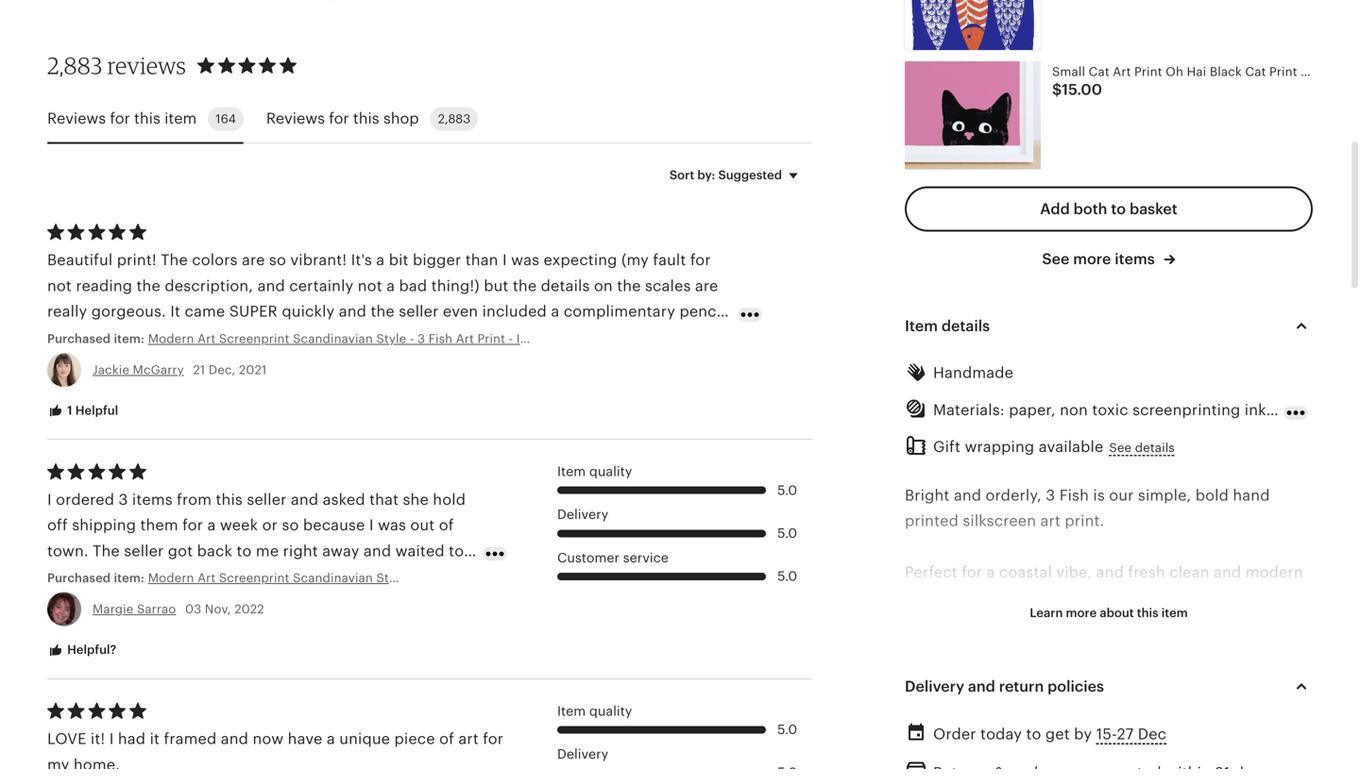 Task type: describe. For each thing, give the bounding box(es) containing it.
beautiful
[[47, 252, 113, 269]]

home.
[[74, 757, 120, 770]]

and down so
[[257, 278, 285, 295]]

purchased item: for jackie mcgarry
[[47, 332, 148, 346]]

fashioned
[[905, 667, 978, 684]]

1 not from the left
[[47, 278, 72, 295]]

art inside love it! i had it framed and now have a unique piece of art for my home.
[[459, 731, 479, 748]]

gift wrapping available see details
[[933, 439, 1175, 456]]

gorgeous.
[[91, 303, 166, 320]]

and inside bright and orderly, 3 fish is our simple, bold hand printed silkscreen art print.
[[954, 487, 982, 504]]

it!
[[91, 731, 105, 748]]

more for see
[[1073, 251, 1111, 268]]

item details button
[[888, 304, 1330, 349]]

materials:
[[933, 402, 1005, 419]]

handmade
[[933, 365, 1014, 382]]

hand-
[[1115, 744, 1157, 761]]

items
[[1115, 251, 1155, 268]]

emu
[[1336, 402, 1360, 419]]

unique
[[339, 731, 390, 748]]

see more items link
[[1042, 249, 1176, 270]]

add
[[1040, 201, 1070, 218]]

delivery and return policies button
[[888, 665, 1330, 710]]

purchased for jackie mcgarry 21 dec, 2021
[[47, 332, 111, 346]]

on
[[594, 278, 613, 295]]

screenprinting
[[1133, 402, 1241, 419]]

fish
[[1060, 487, 1089, 504]]

hand inside bright and orderly, 3 fish is our simple, bold hand printed silkscreen art print.
[[1233, 487, 1270, 504]]

indigo
[[1026, 770, 1073, 770]]

1 helpful
[[64, 404, 118, 418]]

materials: paper, non toxic screenprinting inks, hands, emu
[[933, 402, 1360, 419]]

love it! i had it framed and now have a unique piece of art for my home.
[[47, 731, 504, 770]]

with inside - inks: 2 from 2 screens with hand-mixed true orange and transparent indigo blue non-toxic water base
[[1079, 744, 1111, 761]]

and inside - inks: 2 from 2 screens with hand-mixed true orange and transparent indigo blue non-toxic water base
[[905, 770, 933, 770]]

vibe,
[[1056, 564, 1092, 581]]

delivery and return policies
[[905, 679, 1104, 696]]

see inside gift wrapping available see details
[[1109, 441, 1132, 455]]

art inside bright and orderly, 3 fish is our simple, bold hand printed silkscreen art print.
[[1041, 513, 1061, 530]]

learn more about this item button
[[1016, 596, 1202, 631]]

1 2 from the left
[[953, 744, 962, 761]]

2 5.0 from the top
[[778, 526, 797, 541]]

fish."
[[272, 329, 309, 346]]

my inside beautiful print! the colors are so vibrant! it's a bit bigger than i was expecting (my fault for not reading the description, and certainly not a bad thing!) but the details on the scales are really gorgeous. it came super quickly and the seller even included a complimentary pencil and a fun little "fortune telling fish." really happy with my purchase.
[[447, 329, 469, 346]]

delivery for purchased item:
[[557, 507, 609, 523]]

modern
[[1246, 564, 1303, 581]]

perfect for a coastal vibe, and fresh clean and modern style anywhere.
[[905, 564, 1303, 607]]

clean
[[1170, 564, 1210, 581]]

mcgarry
[[133, 363, 184, 377]]

bad
[[399, 278, 427, 295]]

0 vertical spatial are
[[242, 252, 265, 269]]

description,
[[165, 278, 253, 295]]

sort by: suggested button
[[655, 155, 819, 195]]

it
[[150, 731, 160, 748]]

simple,
[[1138, 487, 1192, 504]]

and right vibe,
[[1096, 564, 1124, 581]]

framed
[[164, 731, 217, 748]]

quickly
[[282, 303, 335, 320]]

inks:
[[915, 744, 949, 761]]

27
[[1117, 726, 1134, 743]]

get
[[1046, 726, 1070, 743]]

from
[[966, 744, 1001, 761]]

$ 15.00
[[1052, 81, 1103, 98]]

basket
[[1130, 201, 1178, 218]]

the right on
[[617, 278, 641, 295]]

to for today
[[1026, 726, 1042, 743]]

the up happy
[[371, 303, 395, 320]]

and inside designed, illustrated and entirely hand printed the old fashioned way by us here in our studio in pittsburgh, pa.
[[1061, 641, 1089, 658]]

pittsburgh,
[[1210, 667, 1291, 684]]

and up really
[[339, 303, 367, 320]]

3 5.0 from the top
[[778, 569, 797, 584]]

for inside beautiful print! the colors are so vibrant! it's a bit bigger than i was expecting (my fault for not reading the description, and certainly not a bad thing!) but the details on the scales are really gorgeous. it came super quickly and the seller even included a complimentary pencil and a fun little "fortune telling fish." really happy with my purchase.
[[690, 252, 711, 269]]

it
[[170, 303, 181, 320]]

4 5.0 from the top
[[778, 723, 797, 738]]

silkscreen
[[963, 513, 1036, 530]]

entirely
[[1093, 641, 1149, 658]]

margie
[[93, 603, 134, 617]]

illustrated
[[983, 641, 1057, 658]]

old
[[1280, 641, 1304, 658]]

0 vertical spatial see
[[1042, 251, 1070, 268]]

details inside beautiful print! the colors are so vibrant! it's a bit bigger than i was expecting (my fault for not reading the description, and certainly not a bad thing!) but the details on the scales are really gorgeous. it came super quickly and the seller even included a complimentary pencil and a fun little "fortune telling fish." really happy with my purchase.
[[541, 278, 590, 295]]

a left fun
[[79, 329, 88, 346]]

customer service
[[557, 551, 669, 566]]

item quality for love it! i had it framed and now have a unique piece of art for my home.
[[557, 704, 632, 719]]

15-27 dec button
[[1096, 721, 1167, 749]]

add both to basket
[[1040, 201, 1178, 218]]

style
[[905, 590, 940, 607]]

details inside 'dropdown button'
[[942, 318, 990, 335]]

telling
[[222, 329, 268, 346]]

for inside love it! i had it framed and now have a unique piece of art for my home.
[[483, 731, 504, 748]]

item quality for purchased item:
[[557, 464, 632, 479]]

was
[[511, 252, 540, 269]]

paper,
[[1009, 402, 1056, 419]]

to for both
[[1111, 201, 1126, 218]]

really
[[314, 329, 357, 346]]

beautiful print! the colors are so vibrant! it's a bit bigger than i was expecting (my fault for not reading the description, and certainly not a bad thing!) but the details on the scales are really gorgeous. it came super quickly and the seller even included a complimentary pencil and a fun little "fortune telling fish." really happy with my purchase.
[[47, 252, 725, 346]]

about
[[1100, 606, 1134, 620]]

for for reviews for this shop
[[329, 110, 349, 127]]

- inks: 2 from 2 screens with hand-mixed true orange and transparent indigo blue non-toxic water base
[[905, 744, 1298, 770]]

customer
[[557, 551, 620, 566]]

(my
[[622, 252, 649, 269]]

perfect
[[905, 564, 958, 581]]

studio
[[1142, 667, 1188, 684]]

"fortune
[[157, 329, 217, 346]]

seller
[[399, 303, 439, 320]]

policies
[[1048, 679, 1104, 696]]

this for shop
[[353, 110, 379, 127]]

3
[[1046, 487, 1055, 504]]

margie sarrao link
[[93, 603, 176, 617]]

suggested
[[718, 168, 782, 182]]

with inside beautiful print! the colors are so vibrant! it's a bit bigger than i was expecting (my fault for not reading the description, and certainly not a bad thing!) but the details on the scales are really gorgeous. it came super quickly and the seller even included a complimentary pencil and a fun little "fortune telling fish." really happy with my purchase.
[[411, 329, 443, 346]]

by:
[[698, 168, 715, 182]]

purchased item: for margie sarrao
[[47, 572, 148, 586]]

2 2 from the left
[[1005, 744, 1014, 761]]

wrapping
[[965, 439, 1035, 456]]

printed inside bright and orderly, 3 fish is our simple, bold hand printed silkscreen art print.
[[905, 513, 959, 530]]

reviews for this item
[[47, 110, 197, 127]]

bold
[[1196, 487, 1229, 504]]

now
[[253, 731, 284, 748]]

hands,
[[1283, 402, 1332, 419]]

1 vertical spatial are
[[695, 278, 718, 295]]

shop
[[383, 110, 419, 127]]

mixed
[[1157, 744, 1202, 761]]



Task type: locate. For each thing, give the bounding box(es) containing it.
a left bit
[[376, 252, 385, 269]]

1 quality from the top
[[589, 464, 632, 479]]

printed up pittsburgh,
[[1194, 641, 1248, 658]]

2021
[[239, 363, 267, 377]]

1 horizontal spatial i
[[503, 252, 507, 269]]

a left bad
[[386, 278, 395, 295]]

details down "expecting"
[[541, 278, 590, 295]]

the inside designed, illustrated and entirely hand printed the old fashioned way by us here in our studio in pittsburgh, pa.
[[1252, 641, 1276, 658]]

1 in from the left
[[1095, 667, 1109, 684]]

orderly,
[[986, 487, 1042, 504]]

are left so
[[242, 252, 265, 269]]

tab list
[[47, 96, 812, 144]]

than
[[465, 252, 498, 269]]

item inside 'dropdown button'
[[905, 318, 938, 335]]

i left was
[[503, 252, 507, 269]]

1 horizontal spatial hand
[[1233, 487, 1270, 504]]

i inside love it! i had it framed and now have a unique piece of art for my home.
[[109, 731, 114, 748]]

jackie
[[93, 363, 129, 377]]

1 vertical spatial item:
[[114, 572, 145, 586]]

1 horizontal spatial see
[[1109, 441, 1132, 455]]

1 vertical spatial purchased item:
[[47, 572, 148, 586]]

in
[[1095, 667, 1109, 684], [1192, 667, 1205, 684]]

for
[[110, 110, 130, 127], [329, 110, 349, 127], [690, 252, 711, 269], [962, 564, 983, 581], [483, 731, 504, 748]]

and down -
[[905, 770, 933, 770]]

reviews right 164
[[266, 110, 325, 127]]

1 horizontal spatial printed
[[1194, 641, 1248, 658]]

purchased item: up margie
[[47, 572, 148, 586]]

sort by: suggested
[[670, 168, 782, 182]]

2,883 up the reviews for this item
[[47, 51, 102, 79]]

screens
[[1018, 744, 1075, 761]]

my
[[447, 329, 469, 346], [47, 757, 69, 770]]

and
[[257, 278, 285, 295], [339, 303, 367, 320], [47, 329, 75, 346], [954, 487, 982, 504], [1096, 564, 1124, 581], [1214, 564, 1242, 581], [1061, 641, 1089, 658], [968, 679, 996, 696], [221, 731, 248, 748], [905, 770, 933, 770]]

see down add
[[1042, 251, 1070, 268]]

item: up "margie sarrao" link
[[114, 572, 145, 586]]

return
[[999, 679, 1044, 696]]

printed
[[905, 513, 959, 530], [1194, 641, 1248, 658]]

helpful? button
[[33, 634, 131, 669]]

learn more about this item
[[1030, 606, 1188, 620]]

super
[[229, 303, 278, 320]]

fault
[[653, 252, 686, 269]]

non-
[[1114, 770, 1147, 770]]

both
[[1074, 201, 1108, 218]]

jackie mcgarry link
[[93, 363, 184, 377]]

it's
[[351, 252, 372, 269]]

2 horizontal spatial details
[[1135, 441, 1175, 455]]

coastal
[[999, 564, 1052, 581]]

item:
[[114, 332, 145, 346], [114, 572, 145, 586]]

1 vertical spatial with
[[1079, 744, 1111, 761]]

0 vertical spatial i
[[503, 252, 507, 269]]

and inside love it! i had it framed and now have a unique piece of art for my home.
[[221, 731, 248, 748]]

0 horizontal spatial are
[[242, 252, 265, 269]]

for inside perfect for a coastal vibe, and fresh clean and modern style anywhere.
[[962, 564, 983, 581]]

by
[[1015, 667, 1033, 684], [1074, 726, 1092, 743]]

2 horizontal spatial this
[[1137, 606, 1159, 620]]

our right is
[[1109, 487, 1134, 504]]

1 horizontal spatial my
[[447, 329, 469, 346]]

delivery for love it! i had it framed and now have a unique piece of art for my home.
[[557, 747, 609, 762]]

are up pencil
[[695, 278, 718, 295]]

by left us at bottom
[[1015, 667, 1033, 684]]

2,883 inside tab list
[[438, 112, 471, 126]]

by left 15-
[[1074, 726, 1092, 743]]

0 vertical spatial delivery
[[557, 507, 609, 523]]

more left items
[[1073, 251, 1111, 268]]

item: down gorgeous.
[[114, 332, 145, 346]]

and left "now"
[[221, 731, 248, 748]]

0 horizontal spatial not
[[47, 278, 72, 295]]

item details
[[905, 318, 990, 335]]

order
[[933, 726, 976, 743]]

print.
[[1065, 513, 1105, 530]]

1
[[67, 404, 72, 418]]

0 vertical spatial item
[[164, 110, 197, 127]]

0 vertical spatial printed
[[905, 513, 959, 530]]

0 vertical spatial to
[[1111, 201, 1126, 218]]

toxic down mixed in the right bottom of the page
[[1147, 770, 1184, 770]]

hand up studio at the right bottom of the page
[[1153, 641, 1190, 658]]

order today to get by 15-27 dec
[[933, 726, 1167, 743]]

to up screens
[[1026, 726, 1042, 743]]

this down reviews
[[134, 110, 160, 127]]

1 vertical spatial details
[[942, 318, 990, 335]]

this inside learn more about this item dropdown button
[[1137, 606, 1159, 620]]

for for reviews for this item
[[110, 110, 130, 127]]

modern art screenprint scandinavian style  - 3 fish art print - indigo wall art - silkscreen modern print coastal kitchen art - three fish image
[[905, 0, 1041, 50]]

1 vertical spatial quality
[[589, 704, 632, 719]]

helpful
[[75, 404, 118, 418]]

1 horizontal spatial details
[[942, 318, 990, 335]]

0 vertical spatial with
[[411, 329, 443, 346]]

0 horizontal spatial to
[[1026, 726, 1042, 743]]

included
[[482, 303, 547, 320]]

not down 'it's' at the top of the page
[[358, 278, 382, 295]]

0 horizontal spatial reviews
[[47, 110, 106, 127]]

0 vertical spatial our
[[1109, 487, 1134, 504]]

item down clean
[[1162, 606, 1188, 620]]

a right included
[[551, 303, 560, 320]]

a inside perfect for a coastal vibe, and fresh clean and modern style anywhere.
[[987, 564, 995, 581]]

art right of
[[459, 731, 479, 748]]

a inside love it! i had it framed and now have a unique piece of art for my home.
[[327, 731, 335, 748]]

reviews down 2,883 reviews
[[47, 110, 106, 127]]

fun
[[92, 329, 116, 346]]

1 vertical spatial by
[[1074, 726, 1092, 743]]

our down "entirely"
[[1113, 667, 1138, 684]]

2 item quality from the top
[[557, 704, 632, 719]]

0 vertical spatial item
[[905, 318, 938, 335]]

item inside dropdown button
[[1162, 606, 1188, 620]]

1 vertical spatial hand
[[1153, 641, 1190, 658]]

printed down bright
[[905, 513, 959, 530]]

0 vertical spatial details
[[541, 278, 590, 295]]

true
[[1206, 744, 1239, 761]]

hand right bold
[[1233, 487, 1270, 504]]

details down materials: paper, non toxic screenprinting inks, hands, emu
[[1135, 441, 1175, 455]]

1 vertical spatial my
[[47, 757, 69, 770]]

vibrant!
[[290, 252, 347, 269]]

item: for margie
[[114, 572, 145, 586]]

details
[[541, 278, 590, 295], [942, 318, 990, 335], [1135, 441, 1175, 455]]

for down 2,883 reviews
[[110, 110, 130, 127]]

1 purchased from the top
[[47, 332, 111, 346]]

2 purchased item: from the top
[[47, 572, 148, 586]]

1 vertical spatial purchased
[[47, 572, 111, 586]]

not
[[47, 278, 72, 295], [358, 278, 382, 295]]

1 item: from the top
[[114, 332, 145, 346]]

0 horizontal spatial details
[[541, 278, 590, 295]]

item: for jackie
[[114, 332, 145, 346]]

reviews for reviews for this shop
[[266, 110, 325, 127]]

toxic
[[1092, 402, 1129, 419], [1147, 770, 1184, 770]]

0 horizontal spatial see
[[1042, 251, 1070, 268]]

hand inside designed, illustrated and entirely hand printed the old fashioned way by us here in our studio in pittsburgh, pa.
[[1153, 641, 1190, 658]]

1 reviews from the left
[[47, 110, 106, 127]]

transparent
[[937, 770, 1022, 770]]

for right of
[[483, 731, 504, 748]]

1 vertical spatial item
[[557, 464, 586, 479]]

1 horizontal spatial this
[[353, 110, 379, 127]]

0 horizontal spatial art
[[459, 731, 479, 748]]

2,883 right the shop
[[438, 112, 471, 126]]

2 vertical spatial delivery
[[557, 747, 609, 762]]

the down was
[[513, 278, 537, 295]]

available
[[1039, 439, 1104, 456]]

in right studio at the right bottom of the page
[[1192, 667, 1205, 684]]

1 item quality from the top
[[557, 464, 632, 479]]

happy
[[361, 329, 407, 346]]

5.0
[[778, 483, 797, 498], [778, 526, 797, 541], [778, 569, 797, 584], [778, 723, 797, 738]]

gift
[[933, 439, 961, 456]]

delivery inside dropdown button
[[905, 679, 965, 696]]

0 horizontal spatial i
[[109, 731, 114, 748]]

our inside bright and orderly, 3 fish is our simple, bold hand printed silkscreen art print.
[[1109, 487, 1134, 504]]

a up 'anywhere.'
[[987, 564, 995, 581]]

1 vertical spatial to
[[1026, 726, 1042, 743]]

0 vertical spatial item quality
[[557, 464, 632, 479]]

1 horizontal spatial to
[[1111, 201, 1126, 218]]

and up here
[[1061, 641, 1089, 658]]

purchase.
[[473, 329, 546, 346]]

quality for love it! i had it framed and now have a unique piece of art for my home.
[[589, 704, 632, 719]]

1 horizontal spatial item
[[1162, 606, 1188, 620]]

for up 'anywhere.'
[[962, 564, 983, 581]]

2,883 for 2,883 reviews
[[47, 51, 102, 79]]

with up blue
[[1079, 744, 1111, 761]]

art down 3
[[1041, 513, 1061, 530]]

2 down order
[[953, 744, 962, 761]]

21
[[193, 363, 205, 377]]

i
[[503, 252, 507, 269], [109, 731, 114, 748]]

1 vertical spatial item
[[1162, 606, 1188, 620]]

this for item
[[134, 110, 160, 127]]

0 vertical spatial my
[[447, 329, 469, 346]]

1 vertical spatial 2,883
[[438, 112, 471, 126]]

toxic right non
[[1092, 402, 1129, 419]]

0 horizontal spatial with
[[411, 329, 443, 346]]

orange
[[1243, 744, 1298, 761]]

so
[[269, 252, 286, 269]]

1 horizontal spatial in
[[1192, 667, 1205, 684]]

0 horizontal spatial 2
[[953, 744, 962, 761]]

is
[[1093, 487, 1105, 504]]

0 vertical spatial quality
[[589, 464, 632, 479]]

more right learn
[[1066, 606, 1097, 620]]

helpful?
[[64, 643, 116, 658]]

love
[[47, 731, 86, 748]]

1 vertical spatial i
[[109, 731, 114, 748]]

reviews for reviews for this item
[[47, 110, 106, 127]]

item for love it! i had it framed and now have a unique piece of art for my home.
[[557, 704, 586, 719]]

blue
[[1077, 770, 1110, 770]]

2,883 for 2,883
[[438, 112, 471, 126]]

1 vertical spatial printed
[[1194, 641, 1248, 658]]

and right clean
[[1214, 564, 1242, 581]]

i inside beautiful print! the colors are so vibrant! it's a bit bigger than i was expecting (my fault for not reading the description, and certainly not a bad thing!) but the details on the scales are really gorgeous. it came super quickly and the seller even included a complimentary pencil and a fun little "fortune telling fish." really happy with my purchase.
[[503, 252, 507, 269]]

164
[[216, 112, 236, 126]]

tab list containing reviews for this item
[[47, 96, 812, 144]]

1 vertical spatial delivery
[[905, 679, 965, 696]]

for for perfect for a coastal vibe, and fresh clean and modern style anywhere.
[[962, 564, 983, 581]]

2 item: from the top
[[114, 572, 145, 586]]

1 purchased item: from the top
[[47, 332, 148, 346]]

sort
[[670, 168, 695, 182]]

1 horizontal spatial 2
[[1005, 744, 1014, 761]]

details inside gift wrapping available see details
[[1135, 441, 1175, 455]]

came
[[185, 303, 225, 320]]

not up the really at the top left
[[47, 278, 72, 295]]

0 horizontal spatial by
[[1015, 667, 1033, 684]]

1 vertical spatial item quality
[[557, 704, 632, 719]]

item inside tab list
[[164, 110, 197, 127]]

item for purchased item:
[[557, 464, 586, 479]]

1 horizontal spatial by
[[1074, 726, 1092, 743]]

and inside dropdown button
[[968, 679, 996, 696]]

and right bright
[[954, 487, 982, 504]]

1 horizontal spatial art
[[1041, 513, 1061, 530]]

1 horizontal spatial 2,883
[[438, 112, 471, 126]]

learn
[[1030, 606, 1063, 620]]

0 vertical spatial hand
[[1233, 487, 1270, 504]]

1 5.0 from the top
[[778, 483, 797, 498]]

0 horizontal spatial hand
[[1153, 641, 1190, 658]]

the left old
[[1252, 641, 1276, 658]]

0 vertical spatial 2,883
[[47, 51, 102, 79]]

0 vertical spatial by
[[1015, 667, 1033, 684]]

purchased item: up jackie
[[47, 332, 148, 346]]

my inside love it! i had it framed and now have a unique piece of art for my home.
[[47, 757, 69, 770]]

0 horizontal spatial my
[[47, 757, 69, 770]]

1 horizontal spatial with
[[1079, 744, 1111, 761]]

with down the seller
[[411, 329, 443, 346]]

inks,
[[1245, 402, 1279, 419]]

2 quality from the top
[[589, 704, 632, 719]]

to right both
[[1111, 201, 1126, 218]]

quality
[[589, 464, 632, 479], [589, 704, 632, 719]]

1 horizontal spatial are
[[695, 278, 718, 295]]

our inside designed, illustrated and entirely hand printed the old fashioned way by us here in our studio in pittsburgh, pa.
[[1113, 667, 1138, 684]]

toxic inside - inks: 2 from 2 screens with hand-mixed true orange and transparent indigo blue non-toxic water base
[[1147, 770, 1184, 770]]

0 horizontal spatial this
[[134, 110, 160, 127]]

0 vertical spatial item:
[[114, 332, 145, 346]]

hand
[[1233, 487, 1270, 504], [1153, 641, 1190, 658]]

0 horizontal spatial in
[[1095, 667, 1109, 684]]

purchased
[[47, 332, 111, 346], [47, 572, 111, 586]]

i right it!
[[109, 731, 114, 748]]

item left 164
[[164, 110, 197, 127]]

1 helpful button
[[33, 394, 132, 429]]

anywhere.
[[944, 590, 1020, 607]]

this right about
[[1137, 606, 1159, 620]]

but
[[484, 278, 509, 295]]

2 in from the left
[[1192, 667, 1205, 684]]

the
[[161, 252, 188, 269]]

pencil
[[680, 303, 725, 320]]

more inside dropdown button
[[1066, 606, 1097, 620]]

more for learn
[[1066, 606, 1097, 620]]

by inside designed, illustrated and entirely hand printed the old fashioned way by us here in our studio in pittsburgh, pa.
[[1015, 667, 1033, 684]]

03
[[185, 603, 201, 617]]

0 vertical spatial toxic
[[1092, 402, 1129, 419]]

water
[[1188, 770, 1229, 770]]

2 vertical spatial details
[[1135, 441, 1175, 455]]

to inside button
[[1111, 201, 1126, 218]]

print!
[[117, 252, 157, 269]]

purchased item:
[[47, 332, 148, 346], [47, 572, 148, 586]]

item quality
[[557, 464, 632, 479], [557, 704, 632, 719]]

purchased up margie
[[47, 572, 111, 586]]

for right fault
[[690, 252, 711, 269]]

details up handmade
[[942, 318, 990, 335]]

item
[[164, 110, 197, 127], [1162, 606, 1188, 620]]

0 vertical spatial purchased item:
[[47, 332, 148, 346]]

small cat art print oh hai black cat print kitty wall art nursery print home office art wall decor image
[[905, 61, 1041, 169]]

bit
[[389, 252, 409, 269]]

see down materials: paper, non toxic screenprinting inks, hands, emu
[[1109, 441, 1132, 455]]

and left return
[[968, 679, 996, 696]]

0 horizontal spatial toxic
[[1092, 402, 1129, 419]]

purchased down the really at the top left
[[47, 332, 111, 346]]

1 vertical spatial see
[[1109, 441, 1132, 455]]

1 vertical spatial art
[[459, 731, 479, 748]]

this left the shop
[[353, 110, 379, 127]]

service
[[623, 551, 669, 566]]

purchased for margie sarrao 03 nov, 2022
[[47, 572, 111, 586]]

printed inside designed, illustrated and entirely hand printed the old fashioned way by us here in our studio in pittsburgh, pa.
[[1194, 641, 1248, 658]]

fresh
[[1128, 564, 1166, 581]]

this
[[134, 110, 160, 127], [353, 110, 379, 127], [1137, 606, 1159, 620]]

0 horizontal spatial printed
[[905, 513, 959, 530]]

1 horizontal spatial toxic
[[1147, 770, 1184, 770]]

1 horizontal spatial reviews
[[266, 110, 325, 127]]

for left the shop
[[329, 110, 349, 127]]

piece
[[394, 731, 435, 748]]

1 vertical spatial more
[[1066, 606, 1097, 620]]

2 vertical spatial item
[[557, 704, 586, 719]]

0 horizontal spatial item
[[164, 110, 197, 127]]

even
[[443, 303, 478, 320]]

bright
[[905, 487, 950, 504]]

0 vertical spatial more
[[1073, 251, 1111, 268]]

quality for purchased item:
[[589, 464, 632, 479]]

1 vertical spatial toxic
[[1147, 770, 1184, 770]]

a right have
[[327, 731, 335, 748]]

2 reviews from the left
[[266, 110, 325, 127]]

0 vertical spatial art
[[1041, 513, 1061, 530]]

and down the really at the top left
[[47, 329, 75, 346]]

the down print!
[[137, 278, 161, 295]]

1 horizontal spatial not
[[358, 278, 382, 295]]

my down the love
[[47, 757, 69, 770]]

my down even
[[447, 329, 469, 346]]

0 horizontal spatial 2,883
[[47, 51, 102, 79]]

in right here
[[1095, 667, 1109, 684]]

designed, illustrated and entirely hand printed the old fashioned way by us here in our studio in pittsburgh, pa.
[[905, 641, 1304, 710]]

scales
[[645, 278, 691, 295]]

2,883 reviews
[[47, 51, 186, 79]]

1 vertical spatial our
[[1113, 667, 1138, 684]]

0 vertical spatial purchased
[[47, 332, 111, 346]]

here
[[1058, 667, 1091, 684]]

2 purchased from the top
[[47, 572, 111, 586]]

2 down today
[[1005, 744, 1014, 761]]

way
[[982, 667, 1011, 684]]

2 not from the left
[[358, 278, 382, 295]]



Task type: vqa. For each thing, say whether or not it's contained in the screenshot.
27
yes



